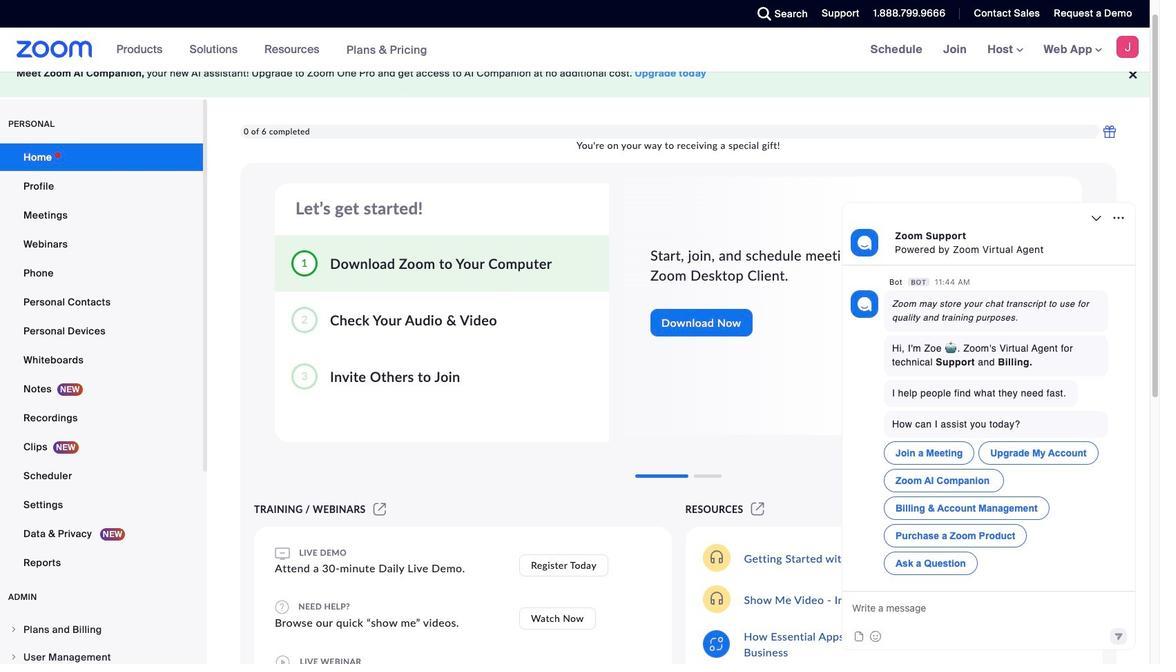 Task type: describe. For each thing, give the bounding box(es) containing it.
right image
[[10, 654, 18, 662]]

zoom logo image
[[17, 41, 92, 58]]

1 menu item from the top
[[0, 617, 203, 644]]

2 window new image from the left
[[749, 504, 766, 516]]

product information navigation
[[106, 28, 438, 73]]

1 window new image from the left
[[371, 504, 388, 516]]



Task type: vqa. For each thing, say whether or not it's contained in the screenshot.
add to google calendar image
no



Task type: locate. For each thing, give the bounding box(es) containing it.
meetings navigation
[[860, 28, 1150, 73]]

banner
[[0, 28, 1150, 73]]

right image
[[10, 626, 18, 635]]

0 horizontal spatial window new image
[[371, 504, 388, 516]]

personal menu menu
[[0, 144, 203, 579]]

1 vertical spatial menu item
[[0, 645, 203, 665]]

2 menu item from the top
[[0, 645, 203, 665]]

menu item
[[0, 617, 203, 644], [0, 645, 203, 665]]

window new image
[[371, 504, 388, 516], [749, 504, 766, 516]]

profile picture image
[[1117, 36, 1139, 58]]

1 horizontal spatial window new image
[[749, 504, 766, 516]]

footer
[[0, 50, 1150, 97]]

0 vertical spatial menu item
[[0, 617, 203, 644]]

admin menu menu
[[0, 617, 203, 665]]



